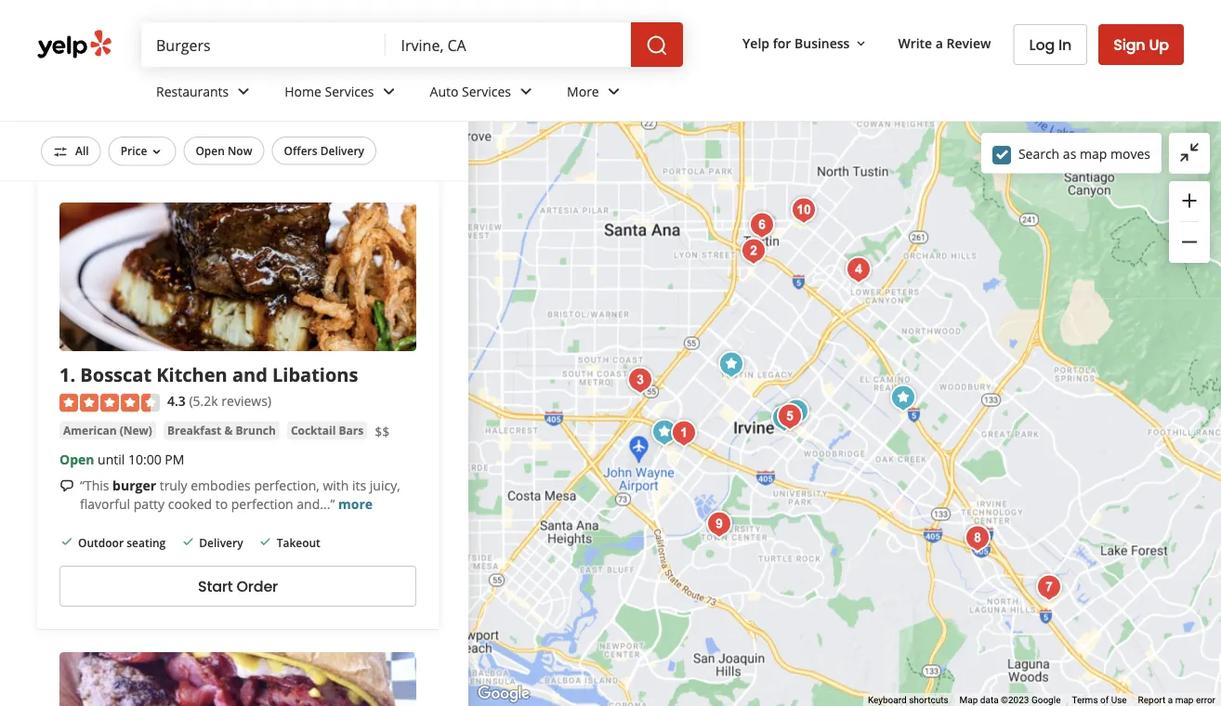 Task type: vqa. For each thing, say whether or not it's contained in the screenshot.
What Would You Like To Know About Mashita Club? text box
no



Task type: describe. For each thing, give the bounding box(es) containing it.
home
[[285, 82, 321, 100]]

until
[[98, 451, 125, 468]]

16 checkmark v2 image for outdoor seating
[[59, 535, 74, 549]]

more
[[567, 82, 599, 100]]

offers
[[284, 143, 317, 158]]

log in
[[1029, 34, 1072, 55]]

results
[[133, 151, 184, 172]]

breakfast
[[167, 423, 221, 438]]

get
[[187, 82, 212, 103]]

pm
[[165, 451, 184, 468]]

as
[[1063, 145, 1076, 162]]

reviews)
[[221, 392, 271, 410]]

bosscat kitchen and libations link
[[80, 361, 358, 387]]

business
[[795, 34, 850, 52]]

of
[[1100, 695, 1109, 706]]

24 chevron down v2 image for restaurants
[[233, 80, 255, 103]]

(5.2k
[[189, 392, 218, 410]]

sign
[[1114, 34, 1145, 55]]

cocktail
[[291, 423, 336, 438]]

all for all "burgers" results in irvine, california
[[37, 151, 56, 172]]

review
[[947, 34, 991, 52]]

services for auto services
[[462, 82, 511, 100]]

16 checkmark v2 image for delivery
[[181, 535, 195, 549]]

moves
[[1110, 145, 1150, 162]]

restaurants
[[156, 82, 229, 100]]

bosscat
[[80, 361, 152, 387]]

report
[[1138, 695, 1166, 706]]

log in link
[[1013, 24, 1088, 65]]

all button
[[41, 137, 101, 166]]

outdoor
[[78, 535, 124, 550]]

write a review link
[[891, 26, 999, 60]]

outdoor seating
[[78, 535, 166, 550]]

1 horizontal spatial takeout
[[277, 535, 320, 550]]

business categories element
[[141, 67, 1184, 121]]

get directions
[[187, 82, 289, 103]]

filters group
[[37, 137, 380, 166]]

$$
[[375, 422, 390, 440]]

zoom out image
[[1178, 231, 1201, 253]]

shortcuts
[[909, 695, 948, 706]]

zoom in image
[[1178, 190, 1201, 212]]

auto services
[[430, 82, 511, 100]]

16 checkmark v2 image for takeout
[[137, 40, 152, 55]]

cooked
[[168, 495, 212, 513]]

google
[[1031, 695, 1061, 706]]

eureka! - irvine image
[[701, 506, 738, 543]]

patty
[[134, 495, 165, 513]]

cocktail bars
[[291, 423, 364, 438]]

0 vertical spatial takeout
[[156, 40, 199, 56]]

16 filter v2 image
[[53, 144, 68, 159]]

seating
[[127, 535, 166, 550]]

google image
[[473, 682, 534, 706]]

nate's korner image
[[622, 362, 659, 399]]

write a review
[[898, 34, 991, 52]]

open until 10:00 pm
[[59, 451, 184, 468]]

2 vertical spatial delivery
[[199, 535, 243, 550]]

directions
[[216, 82, 289, 103]]

map for error
[[1175, 695, 1194, 706]]

16 chevron down v2 image
[[854, 36, 868, 51]]

16 speech v2 image
[[59, 479, 74, 494]]

search
[[1018, 145, 1060, 162]]

wingstop image
[[778, 394, 815, 431]]

for
[[773, 34, 791, 52]]

none field find
[[156, 34, 371, 55]]

perfection
[[231, 495, 293, 513]]

ihop image
[[646, 414, 683, 451]]

4.3 (5.2k reviews)
[[167, 392, 271, 410]]

bars
[[339, 423, 364, 438]]

none field near
[[401, 34, 616, 55]]

collapse map image
[[1178, 141, 1201, 163]]

16 chevron down v2 image
[[149, 144, 164, 159]]

keyboard shortcuts button
[[868, 694, 948, 706]]

start
[[198, 576, 233, 597]]

in
[[187, 151, 201, 172]]

1 vertical spatial more link
[[338, 495, 373, 513]]

yelp for business
[[743, 34, 850, 52]]

home services link
[[270, 67, 415, 121]]

truly embodies perfection, with its juicy, flavorful patty cooked to perfection and..."
[[80, 477, 400, 513]]

with
[[323, 477, 349, 494]]

peter's gourmade burgers image
[[735, 233, 772, 270]]

taco bell image
[[713, 346, 750, 383]]

american (new) button
[[59, 421, 156, 440]]

the hat image
[[1031, 569, 1068, 606]]

1 . bosscat kitchen and libations
[[59, 361, 358, 387]]



Task type: locate. For each thing, give the bounding box(es) containing it.
0 horizontal spatial all
[[37, 151, 56, 172]]

2 horizontal spatial delivery
[[320, 143, 364, 158]]

24 chevron down v2 image down near field
[[515, 80, 537, 103]]

Near text field
[[401, 34, 616, 55]]

1 vertical spatial more
[[338, 495, 373, 513]]

report a map error
[[1138, 695, 1216, 706]]

more link
[[165, 1, 199, 19], [338, 495, 373, 513]]

lazy dog restaurant & bar image
[[840, 251, 877, 289]]

1 vertical spatial a
[[1168, 695, 1173, 706]]

0 vertical spatial more
[[165, 1, 199, 19]]

get directions link
[[59, 72, 416, 112]]

kitchen
[[156, 361, 227, 387]]

takeout down the and..."
[[277, 535, 320, 550]]

0 vertical spatial open
[[196, 143, 225, 158]]

brunch
[[236, 423, 276, 438]]

1 horizontal spatial 16 checkmark v2 image
[[181, 535, 195, 549]]

perfection,
[[254, 477, 319, 494]]

None field
[[156, 34, 371, 55], [401, 34, 616, 55]]

breakfast & brunch
[[167, 423, 276, 438]]

10:00
[[128, 451, 161, 468]]

open for open now
[[196, 143, 225, 158]]

services right home at the top left of page
[[325, 82, 374, 100]]

terms
[[1072, 695, 1098, 706]]

0 horizontal spatial services
[[325, 82, 374, 100]]

more link up "restaurants"
[[165, 1, 199, 19]]

0 horizontal spatial more
[[165, 1, 199, 19]]

0 vertical spatial delivery
[[78, 40, 122, 56]]

"this burger
[[80, 477, 156, 494]]

1 horizontal spatial more link
[[338, 495, 373, 513]]

16 checkmark v2 image down "cooked"
[[181, 535, 195, 549]]

none field up directions
[[156, 34, 371, 55]]

map for moves
[[1080, 145, 1107, 162]]

4.3
[[167, 392, 186, 410]]

3 24 chevron down v2 image from the left
[[515, 80, 537, 103]]

yelp
[[743, 34, 770, 52]]

takeout
[[156, 40, 199, 56], [277, 535, 320, 550]]

&
[[224, 423, 233, 438]]

all
[[75, 143, 89, 158], [37, 151, 56, 172]]

0 horizontal spatial delivery
[[78, 40, 122, 56]]

(new)
[[120, 423, 152, 438]]

0 horizontal spatial 16 checkmark v2 image
[[59, 40, 74, 55]]

1 horizontal spatial map
[[1175, 695, 1194, 706]]

home services
[[285, 82, 374, 100]]

16 checkmark v2 image down perfection
[[258, 535, 273, 549]]

search as map moves
[[1018, 145, 1150, 162]]

1 horizontal spatial none field
[[401, 34, 616, 55]]

0 vertical spatial a
[[936, 34, 943, 52]]

open for open until 10:00 pm
[[59, 451, 94, 468]]

error
[[1196, 695, 1216, 706]]

all for all
[[75, 143, 89, 158]]

24 chevron down v2 image inside home services link
[[378, 80, 400, 103]]

its
[[352, 477, 366, 494]]

and..."
[[297, 495, 335, 513]]

american
[[63, 423, 117, 438]]

all left "burgers"
[[37, 151, 56, 172]]

more for bottom more link
[[338, 495, 373, 513]]

more link down its
[[338, 495, 373, 513]]

1 services from the left
[[325, 82, 374, 100]]

keyboard
[[868, 695, 907, 706]]

24 chevron down v2 image left auto
[[378, 80, 400, 103]]

breakfast & brunch button
[[163, 421, 280, 440]]

takeout up "restaurants"
[[156, 40, 199, 56]]

0 horizontal spatial 24 chevron down v2 image
[[233, 80, 255, 103]]

2 none field from the left
[[401, 34, 616, 55]]

1 horizontal spatial delivery
[[199, 535, 243, 550]]

24 chevron down v2 image
[[603, 80, 625, 103]]

1 horizontal spatial all
[[75, 143, 89, 158]]

24 chevron down v2 image right get
[[233, 80, 255, 103]]

0 vertical spatial more link
[[165, 1, 199, 19]]

log
[[1029, 34, 1055, 55]]

1 horizontal spatial 16 checkmark v2 image
[[137, 40, 152, 55]]

sign up link
[[1099, 24, 1184, 65]]

libations
[[272, 361, 358, 387]]

start order
[[198, 576, 278, 597]]

california
[[254, 151, 328, 172]]

1 horizontal spatial services
[[462, 82, 511, 100]]

use
[[1111, 695, 1127, 706]]

american (new) link
[[59, 421, 156, 440]]

delivery inside button
[[320, 143, 364, 158]]

map right as
[[1080, 145, 1107, 162]]

delivery
[[78, 40, 122, 56], [320, 143, 364, 158], [199, 535, 243, 550]]

services
[[325, 82, 374, 100], [462, 82, 511, 100]]

1 vertical spatial open
[[59, 451, 94, 468]]

2 services from the left
[[462, 82, 511, 100]]

order
[[236, 576, 278, 597]]

open now button
[[183, 137, 264, 165]]

group
[[1169, 181, 1210, 263]]

1 horizontal spatial open
[[196, 143, 225, 158]]

4.3 star rating image
[[59, 393, 160, 412]]

16 checkmark v2 image left outdoor
[[59, 535, 74, 549]]

open now
[[196, 143, 252, 158]]

rock & brews - tustin image
[[785, 192, 822, 229]]

1 vertical spatial delivery
[[320, 143, 364, 158]]

24 chevron down v2 image for home services
[[378, 80, 400, 103]]

0 vertical spatial map
[[1080, 145, 1107, 162]]

.
[[70, 361, 75, 387]]

chili's image
[[766, 400, 803, 437]]

all "burgers" results in irvine, california
[[37, 151, 328, 172]]

search image
[[646, 34, 668, 57]]

0 horizontal spatial more link
[[165, 1, 199, 19]]

map data ©2023 google
[[960, 695, 1061, 706]]

a for write
[[936, 34, 943, 52]]

and
[[232, 361, 267, 387]]

3 16 checkmark v2 image from the left
[[258, 535, 273, 549]]

embodies
[[191, 477, 251, 494]]

write
[[898, 34, 932, 52]]

1 vertical spatial takeout
[[277, 535, 320, 550]]

1 horizontal spatial more
[[338, 495, 373, 513]]

16 checkmark v2 image
[[59, 535, 74, 549], [181, 535, 195, 549], [258, 535, 273, 549]]

16 checkmark v2 image for delivery
[[59, 40, 74, 55]]

all inside button
[[75, 143, 89, 158]]

auto
[[430, 82, 459, 100]]

start order link
[[59, 566, 416, 607]]

a for report
[[1168, 695, 1173, 706]]

services right auto
[[462, 82, 511, 100]]

cocktail bars link
[[287, 421, 367, 440]]

©2023
[[1001, 695, 1029, 706]]

1 24 chevron down v2 image from the left
[[233, 80, 255, 103]]

burger
[[113, 477, 156, 494]]

0 horizontal spatial none field
[[156, 34, 371, 55]]

2 horizontal spatial 16 checkmark v2 image
[[258, 535, 273, 549]]

map
[[960, 695, 978, 706]]

map left error
[[1175, 695, 1194, 706]]

None search field
[[141, 22, 687, 67]]

2 24 chevron down v2 image from the left
[[378, 80, 400, 103]]

all right 16 filter v2 image
[[75, 143, 89, 158]]

up
[[1149, 34, 1169, 55]]

now
[[228, 143, 252, 158]]

map
[[1080, 145, 1107, 162], [1175, 695, 1194, 706]]

24 chevron down v2 image inside auto services link
[[515, 80, 537, 103]]

offers delivery
[[284, 143, 364, 158]]

american (new)
[[63, 423, 152, 438]]

american grub image
[[743, 207, 781, 244]]

0 horizontal spatial a
[[936, 34, 943, 52]]

2 horizontal spatial 24 chevron down v2 image
[[515, 80, 537, 103]]

to
[[215, 495, 228, 513]]

map region
[[422, 61, 1221, 706]]

16 checkmark v2 image for takeout
[[258, 535, 273, 549]]

restaurants link
[[141, 67, 270, 121]]

"this
[[80, 477, 109, 494]]

the cut image
[[771, 398, 808, 435]]

0 horizontal spatial map
[[1080, 145, 1107, 162]]

0 horizontal spatial 16 checkmark v2 image
[[59, 535, 74, 549]]

bosscat kitchen and libations image
[[665, 415, 703, 452]]

data
[[980, 695, 999, 706]]

a
[[936, 34, 943, 52], [1168, 695, 1173, 706]]

1 16 checkmark v2 image from the left
[[59, 40, 74, 55]]

burnt crumbs image
[[959, 520, 996, 557]]

more up "restaurants"
[[165, 1, 199, 19]]

more down its
[[338, 495, 373, 513]]

2 16 checkmark v2 image from the left
[[181, 535, 195, 549]]

a right write
[[936, 34, 943, 52]]

sign up
[[1114, 34, 1169, 55]]

24 chevron down v2 image
[[233, 80, 255, 103], [378, 80, 400, 103], [515, 80, 537, 103]]

1 horizontal spatial 24 chevron down v2 image
[[378, 80, 400, 103]]

more
[[165, 1, 199, 19], [338, 495, 373, 513]]

16 checkmark v2 image
[[59, 40, 74, 55], [137, 40, 152, 55]]

0 horizontal spatial takeout
[[156, 40, 199, 56]]

1 none field from the left
[[156, 34, 371, 55]]

0 horizontal spatial open
[[59, 451, 94, 468]]

1 vertical spatial map
[[1175, 695, 1194, 706]]

1 16 checkmark v2 image from the left
[[59, 535, 74, 549]]

flavorful
[[80, 495, 130, 513]]

keyboard shortcuts
[[868, 695, 948, 706]]

truly
[[160, 477, 187, 494]]

auto services link
[[415, 67, 552, 121]]

kfc image
[[885, 380, 922, 417]]

a right report at the bottom
[[1168, 695, 1173, 706]]

1
[[59, 361, 70, 387]]

open inside "button"
[[196, 143, 225, 158]]

24 chevron down v2 image for auto services
[[515, 80, 537, 103]]

more for top more link
[[165, 1, 199, 19]]

1 horizontal spatial a
[[1168, 695, 1173, 706]]

24 chevron down v2 image inside the restaurants "link"
[[233, 80, 255, 103]]

offers delivery button
[[272, 137, 376, 165]]

2 16 checkmark v2 image from the left
[[137, 40, 152, 55]]

in
[[1058, 34, 1072, 55]]

none field up auto services link
[[401, 34, 616, 55]]

yelp for business button
[[735, 26, 876, 60]]

price
[[120, 143, 147, 158]]

report a map error link
[[1138, 695, 1216, 706]]

more link
[[552, 67, 640, 121]]

services for home services
[[325, 82, 374, 100]]

Find text field
[[156, 34, 371, 55]]



